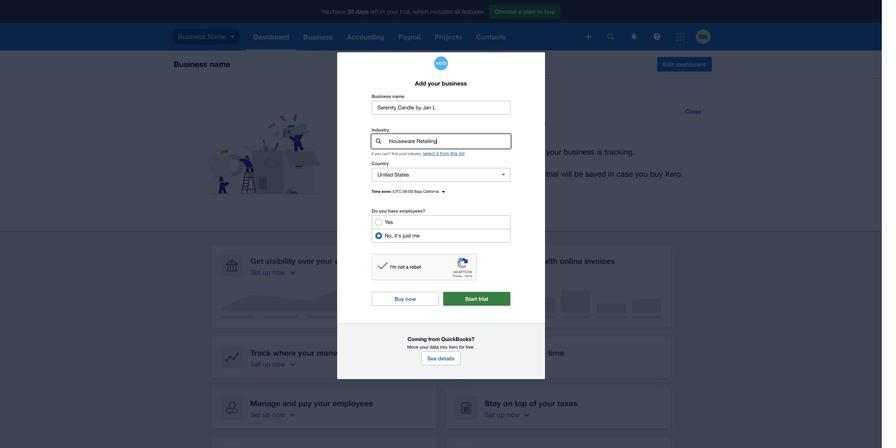 Task type: locate. For each thing, give the bounding box(es) containing it.
2 vertical spatial your
[[420, 345, 429, 350]]

no,
[[385, 233, 393, 239]]

time zone: (utc-08:00) baja california
[[372, 189, 439, 194]]

country
[[372, 161, 389, 166]]

(utc-
[[393, 190, 403, 194]]

your inside if you can't find your industry, select it from this list
[[399, 152, 407, 156]]

you right the if
[[375, 152, 381, 156]]

08:00)
[[403, 190, 414, 194]]

buy now button
[[372, 292, 439, 306]]

start trial
[[466, 296, 489, 302]]

industry
[[372, 127, 389, 133]]

your left data
[[420, 345, 429, 350]]

data
[[430, 345, 439, 350]]

free.
[[466, 345, 475, 350]]

employees?
[[400, 208, 426, 214]]

you for can't
[[375, 152, 381, 156]]

from
[[440, 151, 450, 156], [429, 336, 440, 343]]

business
[[442, 80, 467, 87]]

Business name field
[[372, 101, 510, 114]]

your
[[428, 80, 441, 87], [399, 152, 407, 156], [420, 345, 429, 350]]

business name
[[372, 94, 405, 99]]

from right it
[[440, 151, 450, 156]]

1 vertical spatial you
[[379, 208, 387, 214]]

time
[[372, 189, 381, 194]]

if you can't find your industry, select it from this list
[[372, 151, 465, 156]]

1 vertical spatial your
[[399, 152, 407, 156]]

buy
[[395, 296, 404, 302]]

from inside coming from quickbooks? move your data into xero for free.
[[429, 336, 440, 343]]

move
[[408, 345, 419, 350]]

zone:
[[382, 189, 392, 194]]

your right add
[[428, 80, 441, 87]]

1 vertical spatial from
[[429, 336, 440, 343]]

0 vertical spatial from
[[440, 151, 450, 156]]

from up data
[[429, 336, 440, 343]]

just
[[403, 233, 411, 239]]

now
[[406, 296, 416, 302]]

this
[[451, 151, 458, 156]]

you
[[375, 152, 381, 156], [379, 208, 387, 214]]

you right do
[[379, 208, 387, 214]]

it's
[[395, 233, 402, 239]]

it
[[437, 151, 439, 156]]

buy now
[[395, 296, 416, 302]]

list
[[459, 151, 465, 156]]

quickbooks?
[[442, 336, 475, 343]]

trial
[[479, 296, 489, 302]]

Industry field
[[389, 135, 510, 148]]

your inside coming from quickbooks? move your data into xero for free.
[[420, 345, 429, 350]]

name
[[393, 94, 405, 99]]

0 vertical spatial you
[[375, 152, 381, 156]]

you inside if you can't find your industry, select it from this list
[[375, 152, 381, 156]]

your right find
[[399, 152, 407, 156]]



Task type: vqa. For each thing, say whether or not it's contained in the screenshot.
'just'
yes



Task type: describe. For each thing, give the bounding box(es) containing it.
do
[[372, 208, 378, 214]]

have
[[388, 208, 399, 214]]

baja
[[415, 190, 422, 194]]

search icon image
[[376, 139, 381, 144]]

business
[[372, 94, 391, 99]]

0 vertical spatial your
[[428, 80, 441, 87]]

see details button
[[422, 352, 461, 366]]

do you have employees? group
[[372, 216, 511, 243]]

can't
[[382, 152, 391, 156]]

you for have
[[379, 208, 387, 214]]

see details
[[428, 356, 455, 362]]

select it from this list button
[[423, 151, 465, 156]]

add
[[415, 80, 427, 87]]

xero image
[[434, 57, 448, 70]]

start trial button
[[443, 292, 511, 306]]

add your business
[[415, 80, 467, 87]]

me
[[413, 233, 420, 239]]

industry,
[[408, 152, 422, 156]]

clear image
[[497, 168, 511, 182]]

into
[[440, 345, 448, 350]]

xero
[[449, 345, 458, 350]]

california
[[423, 190, 439, 194]]

start
[[466, 296, 478, 302]]

Country field
[[372, 168, 494, 182]]

your for can't
[[399, 152, 407, 156]]

no, it's just me
[[385, 233, 420, 239]]

see
[[428, 356, 437, 362]]

for
[[459, 345, 465, 350]]

yes
[[385, 219, 393, 225]]

details
[[438, 356, 455, 362]]

your for quickbooks?
[[420, 345, 429, 350]]

select
[[423, 151, 435, 156]]

if
[[372, 152, 374, 156]]

find
[[392, 152, 398, 156]]

coming
[[408, 336, 427, 343]]

do you have employees?
[[372, 208, 426, 214]]

coming from quickbooks? move your data into xero for free.
[[408, 336, 475, 350]]



